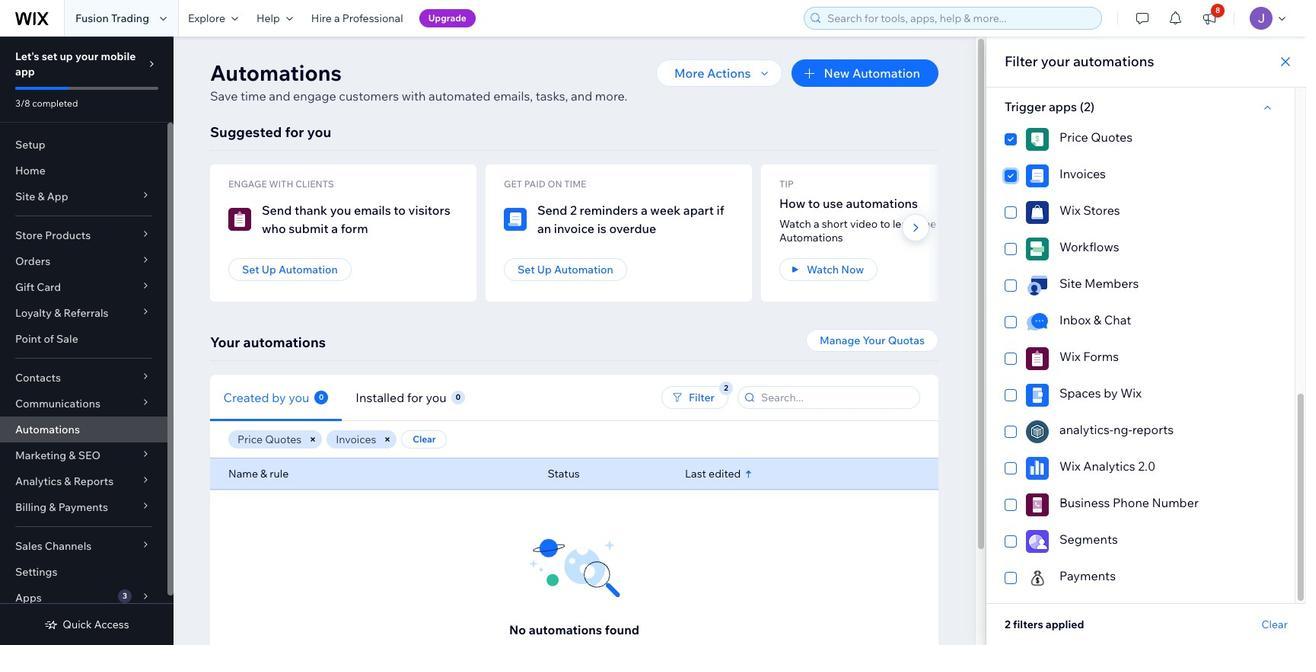Task type: vqa. For each thing, say whether or not it's contained in the screenshot.
'Marketing Overview' link
no



Task type: locate. For each thing, give the bounding box(es) containing it.
& left the chat
[[1094, 312, 1102, 327]]

reports
[[1133, 422, 1174, 437]]

a right hire
[[334, 11, 340, 25]]

you inside send thank you emails to visitors who submit a form
[[330, 203, 351, 218]]

Wix Stores checkbox
[[1005, 201, 1277, 224]]

tip how to use automations watch a short video to learn the basics of wix automations
[[780, 178, 1004, 244]]

price down the apps
[[1060, 129, 1089, 145]]

1 vertical spatial 2
[[1005, 618, 1011, 631]]

wix inside option
[[1060, 349, 1081, 364]]

0 right created by you
[[319, 392, 324, 402]]

fusion trading
[[75, 11, 149, 25]]

of left sale
[[44, 332, 54, 346]]

1 horizontal spatial site
[[1060, 276, 1083, 291]]

analytics down marketing
[[15, 474, 62, 488]]

analytics-
[[1060, 422, 1114, 437]]

set up automation button for an
[[504, 258, 627, 281]]

0 horizontal spatial analytics
[[15, 474, 62, 488]]

watch inside tip how to use automations watch a short video to learn the basics of wix automations
[[780, 217, 812, 231]]

loyalty
[[15, 306, 52, 320]]

to inside send thank you emails to visitors who submit a form
[[394, 203, 406, 218]]

2 your from the left
[[863, 334, 886, 347]]

& for marketing
[[69, 449, 76, 462]]

2.0
[[1139, 458, 1156, 474]]

0 horizontal spatial set
[[242, 263, 259, 276]]

a left the short
[[814, 217, 820, 231]]

1 horizontal spatial price quotes
[[1060, 129, 1133, 145]]

suggested for you
[[210, 123, 331, 141]]

for for installed
[[407, 390, 423, 405]]

up
[[262, 263, 276, 276], [537, 263, 552, 276]]

1 vertical spatial for
[[407, 390, 423, 405]]

payments inside popup button
[[58, 500, 108, 514]]

0 horizontal spatial to
[[394, 203, 406, 218]]

category image left 'segments'
[[1027, 530, 1049, 553]]

price
[[1060, 129, 1089, 145], [238, 433, 263, 446]]

automations inside sidebar 'element'
[[15, 423, 80, 436]]

2 horizontal spatial automation
[[853, 65, 921, 81]]

your left the quotas
[[863, 334, 886, 347]]

up down an
[[537, 263, 552, 276]]

1 horizontal spatial send
[[538, 203, 568, 218]]

your up trigger apps (2) in the top of the page
[[1042, 53, 1071, 70]]

1 horizontal spatial up
[[537, 263, 552, 276]]

you up form
[[330, 203, 351, 218]]

forms
[[1084, 349, 1120, 364]]

automation for send thank you emails to visitors who submit a form
[[279, 263, 338, 276]]

2 0 from the left
[[456, 392, 461, 402]]

and left "more."
[[571, 88, 593, 104]]

filter for filter your automations
[[1005, 53, 1039, 70]]

automation for send 2 reminders a week apart if an invoice is overdue
[[554, 263, 614, 276]]

0 vertical spatial clear button
[[402, 430, 447, 449]]

Payments checkbox
[[1005, 567, 1277, 589]]

automations up marketing
[[15, 423, 80, 436]]

point
[[15, 332, 41, 346]]

a inside send 2 reminders a week apart if an invoice is overdue
[[641, 203, 648, 218]]

of right basics
[[973, 217, 983, 231]]

2 inside send 2 reminders a week apart if an invoice is overdue
[[570, 203, 577, 218]]

payments down analytics & reports dropdown button
[[58, 500, 108, 514]]

0 horizontal spatial payments
[[58, 500, 108, 514]]

quotes
[[1092, 129, 1133, 145], [265, 433, 302, 446]]

wix inside option
[[1060, 203, 1081, 218]]

your
[[75, 49, 98, 63], [1042, 53, 1071, 70]]

1 horizontal spatial automations
[[210, 59, 342, 86]]

& inside popup button
[[54, 306, 61, 320]]

0 horizontal spatial site
[[15, 190, 35, 203]]

1 vertical spatial icon image
[[1027, 311, 1049, 334]]

0 for created by you
[[319, 392, 324, 402]]

invoices
[[1060, 166, 1106, 181], [336, 433, 377, 446]]

2 left filters
[[1005, 618, 1011, 631]]

filter your automations
[[1005, 53, 1155, 70]]

1 your from the left
[[210, 334, 240, 351]]

0 horizontal spatial 2
[[570, 203, 577, 218]]

0 vertical spatial price quotes
[[1060, 129, 1133, 145]]

automations up watch now button
[[780, 231, 844, 244]]

1 horizontal spatial of
[[973, 217, 983, 231]]

8 button
[[1193, 0, 1227, 37]]

category image left wix forms
[[1027, 347, 1049, 370]]

edited
[[709, 467, 741, 481]]

by right spaces
[[1104, 385, 1118, 401]]

1 horizontal spatial quotes
[[1092, 129, 1133, 145]]

send thank you emails to visitors who submit a form
[[262, 203, 451, 236]]

analytics-ng-reports
[[1060, 422, 1174, 437]]

category image up the 2 filters applied
[[1027, 567, 1049, 589]]

& left "reports"
[[64, 474, 71, 488]]

& right loyalty
[[54, 306, 61, 320]]

video
[[851, 217, 878, 231]]

2 set up automation from the left
[[518, 263, 614, 276]]

send inside send 2 reminders a week apart if an invoice is overdue
[[538, 203, 568, 218]]

wix inside option
[[1060, 458, 1081, 474]]

category image
[[1027, 128, 1049, 151], [1027, 164, 1049, 187], [1027, 201, 1049, 224], [504, 208, 527, 231], [1027, 238, 1049, 260], [1027, 457, 1049, 480]]

your up created at left bottom
[[210, 334, 240, 351]]

category image for price quotes
[[1027, 128, 1049, 151]]

price quotes inside checkbox
[[1060, 129, 1133, 145]]

analytics down analytics-ng-reports
[[1084, 458, 1136, 474]]

1 horizontal spatial invoices
[[1060, 166, 1106, 181]]

0 vertical spatial price
[[1060, 129, 1089, 145]]

0 horizontal spatial your
[[210, 334, 240, 351]]

0 vertical spatial for
[[285, 123, 304, 141]]

set for send 2 reminders a week apart if an invoice is overdue
[[518, 263, 535, 276]]

set up automation down the who
[[242, 263, 338, 276]]

your inside button
[[863, 334, 886, 347]]

analytics
[[1084, 458, 1136, 474], [15, 474, 62, 488]]

0 vertical spatial site
[[15, 190, 35, 203]]

Segments checkbox
[[1005, 530, 1277, 553]]

engage with clients
[[228, 178, 334, 190]]

time
[[241, 88, 266, 104]]

you
[[307, 123, 331, 141], [330, 203, 351, 218], [289, 390, 310, 405], [426, 390, 447, 405]]

0 vertical spatial analytics
[[1084, 458, 1136, 474]]

set up automation button down 'invoice'
[[504, 258, 627, 281]]

wix
[[1060, 203, 1081, 218], [985, 217, 1004, 231], [1060, 349, 1081, 364], [1121, 385, 1142, 401], [1060, 458, 1081, 474]]

inbox & chat
[[1060, 312, 1132, 327]]

2 send from the left
[[538, 203, 568, 218]]

automation down submit
[[279, 263, 338, 276]]

a left form
[[331, 221, 338, 236]]

0 horizontal spatial clear
[[413, 433, 436, 445]]

1 horizontal spatial set up automation button
[[504, 258, 627, 281]]

for for suggested
[[285, 123, 304, 141]]

1 horizontal spatial set up automation
[[518, 263, 614, 276]]

Spaces by Wix checkbox
[[1005, 384, 1277, 407]]

&
[[38, 190, 45, 203], [54, 306, 61, 320], [1094, 312, 1102, 327], [69, 449, 76, 462], [261, 467, 267, 481], [64, 474, 71, 488], [49, 500, 56, 514]]

1 vertical spatial site
[[1060, 276, 1083, 291]]

1 vertical spatial payments
[[1060, 568, 1116, 583]]

by inside tab list
[[272, 390, 286, 405]]

orders
[[15, 254, 50, 268]]

& inside popup button
[[49, 500, 56, 514]]

0 horizontal spatial 0
[[319, 392, 324, 402]]

members
[[1085, 276, 1140, 291]]

price quotes
[[1060, 129, 1133, 145], [238, 433, 302, 446]]

0 horizontal spatial automations
[[15, 423, 80, 436]]

0 vertical spatial quotes
[[1092, 129, 1133, 145]]

set up automation for submit
[[242, 263, 338, 276]]

by right created at left bottom
[[272, 390, 286, 405]]

set for send thank you emails to visitors who submit a form
[[242, 263, 259, 276]]

wix inside tip how to use automations watch a short video to learn the basics of wix automations
[[985, 217, 1004, 231]]

category image left business on the bottom of page
[[1027, 493, 1049, 516]]

reminders
[[580, 203, 638, 218]]

0 horizontal spatial filter
[[689, 391, 715, 404]]

basics
[[939, 217, 971, 231]]

set
[[242, 263, 259, 276], [518, 263, 535, 276]]

0 vertical spatial filter
[[1005, 53, 1039, 70]]

more actions button
[[656, 59, 783, 87]]

0 horizontal spatial set up automation
[[242, 263, 338, 276]]

watch left now
[[807, 263, 839, 276]]

1 horizontal spatial 0
[[456, 392, 461, 402]]

0 horizontal spatial set up automation button
[[228, 258, 352, 281]]

invoices down installed on the bottom of the page
[[336, 433, 377, 446]]

let's set up your mobile app
[[15, 49, 136, 78]]

1 set up automation from the left
[[242, 263, 338, 276]]

0 horizontal spatial price
[[238, 433, 263, 446]]

icon image
[[1027, 274, 1049, 297], [1027, 311, 1049, 334]]

Inbox & Chat checkbox
[[1005, 311, 1277, 334]]

quotes up rule
[[265, 433, 302, 446]]

installed for you
[[356, 390, 447, 405]]

0 vertical spatial payments
[[58, 500, 108, 514]]

3/8 completed
[[15, 97, 78, 109]]

1 0 from the left
[[319, 392, 324, 402]]

category image
[[228, 208, 251, 231], [1027, 347, 1049, 370], [1027, 384, 1049, 407], [1027, 420, 1049, 443], [1027, 493, 1049, 516], [1027, 530, 1049, 553], [1027, 567, 1049, 589]]

0 horizontal spatial of
[[44, 332, 54, 346]]

1 horizontal spatial by
[[1104, 385, 1118, 401]]

filter button
[[662, 386, 729, 409]]

you right installed on the bottom of the page
[[426, 390, 447, 405]]

analytics inside option
[[1084, 458, 1136, 474]]

communications
[[15, 397, 101, 410]]

0 horizontal spatial automation
[[279, 263, 338, 276]]

send up the who
[[262, 203, 292, 218]]

icon image left inbox
[[1027, 311, 1049, 334]]

a
[[334, 11, 340, 25], [641, 203, 648, 218], [814, 217, 820, 231], [331, 221, 338, 236]]

site down 'home'
[[15, 190, 35, 203]]

Invoices checkbox
[[1005, 164, 1277, 187]]

payments
[[58, 500, 108, 514], [1060, 568, 1116, 583]]

home link
[[0, 158, 168, 184]]

site inside dropdown button
[[15, 190, 35, 203]]

category image left spaces
[[1027, 384, 1049, 407]]

2 set up automation button from the left
[[504, 258, 627, 281]]

you right created at left bottom
[[289, 390, 310, 405]]

1 set up automation button from the left
[[228, 258, 352, 281]]

2 vertical spatial automations
[[15, 423, 80, 436]]

set up automation down 'invoice'
[[518, 263, 614, 276]]

& right billing
[[49, 500, 56, 514]]

2 up 'invoice'
[[570, 203, 577, 218]]

save
[[210, 88, 238, 104]]

category image for business
[[1027, 493, 1049, 516]]

trigger
[[1005, 99, 1047, 114]]

1 vertical spatial filter
[[689, 391, 715, 404]]

0 vertical spatial clear
[[413, 433, 436, 445]]

2 horizontal spatial automations
[[780, 231, 844, 244]]

1 vertical spatial clear button
[[1262, 618, 1289, 631]]

wix right basics
[[985, 217, 1004, 231]]

1 horizontal spatial for
[[407, 390, 423, 405]]

1 horizontal spatial analytics
[[1084, 458, 1136, 474]]

to left learn
[[881, 217, 891, 231]]

0 horizontal spatial up
[[262, 263, 276, 276]]

category image left the who
[[228, 208, 251, 231]]

engage
[[293, 88, 336, 104]]

sidebar element
[[0, 37, 174, 645]]

0 horizontal spatial send
[[262, 203, 292, 218]]

apart
[[684, 203, 714, 218]]

0 right installed for you
[[456, 392, 461, 402]]

1 horizontal spatial price
[[1060, 129, 1089, 145]]

& left "seo"
[[69, 449, 76, 462]]

stores
[[1084, 203, 1121, 218]]

category image for workflows
[[1027, 238, 1049, 260]]

Search... field
[[757, 387, 915, 408]]

wix down 'wix forms' option
[[1121, 385, 1142, 401]]

0 vertical spatial 2
[[570, 203, 577, 218]]

2 up from the left
[[537, 263, 552, 276]]

0 horizontal spatial price quotes
[[238, 433, 302, 446]]

up down the who
[[262, 263, 276, 276]]

watch down how
[[780, 217, 812, 231]]

icon image left the site members
[[1027, 274, 1049, 297]]

1 vertical spatial analytics
[[15, 474, 62, 488]]

Search for tools, apps, help & more... field
[[823, 8, 1097, 29]]

price quotes down the (2)
[[1060, 129, 1133, 145]]

& for name
[[261, 467, 267, 481]]

1 vertical spatial quotes
[[265, 433, 302, 446]]

category image for wix stores
[[1027, 201, 1049, 224]]

1 horizontal spatial clear button
[[1262, 618, 1289, 631]]

invoices up wix stores
[[1060, 166, 1106, 181]]

0 vertical spatial invoices
[[1060, 166, 1106, 181]]

referrals
[[64, 306, 109, 320]]

access
[[94, 618, 129, 631]]

more actions
[[675, 65, 751, 81]]

watch inside button
[[807, 263, 839, 276]]

trigger apps (2)
[[1005, 99, 1095, 114]]

manage
[[820, 334, 861, 347]]

1 horizontal spatial filter
[[1005, 53, 1039, 70]]

1 horizontal spatial your
[[1042, 53, 1071, 70]]

completed
[[32, 97, 78, 109]]

0 vertical spatial watch
[[780, 217, 812, 231]]

0 horizontal spatial by
[[272, 390, 286, 405]]

0 vertical spatial automations
[[210, 59, 342, 86]]

automations inside tip how to use automations watch a short video to learn the basics of wix automations
[[846, 196, 919, 211]]

1 vertical spatial watch
[[807, 263, 839, 276]]

installed
[[356, 390, 405, 405]]

reports
[[74, 474, 114, 488]]

0 vertical spatial of
[[973, 217, 983, 231]]

the
[[920, 217, 937, 231]]

1 vertical spatial clear
[[1262, 618, 1289, 631]]

1 horizontal spatial payments
[[1060, 568, 1116, 583]]

and
[[269, 88, 291, 104], [571, 88, 593, 104]]

category image left the analytics-
[[1027, 420, 1049, 443]]

wix for wix stores
[[1060, 203, 1081, 218]]

and right time on the top of the page
[[269, 88, 291, 104]]

wix inside "option"
[[1121, 385, 1142, 401]]

set up automation button down the who
[[228, 258, 352, 281]]

automations up time on the top of the page
[[210, 59, 342, 86]]

card
[[37, 280, 61, 294]]

0
[[319, 392, 324, 402], [456, 392, 461, 402]]

price quotes up rule
[[238, 433, 302, 446]]

1 set from the left
[[242, 263, 259, 276]]

0 horizontal spatial invoices
[[336, 433, 377, 446]]

payments down 'segments'
[[1060, 568, 1116, 583]]

for inside tab list
[[407, 390, 423, 405]]

1 horizontal spatial clear
[[1262, 618, 1289, 631]]

price up name
[[238, 433, 263, 446]]

0 vertical spatial icon image
[[1027, 274, 1049, 297]]

wix up business on the bottom of page
[[1060, 458, 1081, 474]]

app
[[15, 65, 35, 78]]

to left use at the top of the page
[[809, 196, 821, 211]]

to right emails
[[394, 203, 406, 218]]

site up inbox
[[1060, 276, 1083, 291]]

& inside checkbox
[[1094, 312, 1102, 327]]

0 horizontal spatial for
[[285, 123, 304, 141]]

2 icon image from the top
[[1027, 311, 1049, 334]]

send up an
[[538, 203, 568, 218]]

category image for send 2 reminders a week apart if an invoice is overdue
[[504, 208, 527, 231]]

form
[[341, 221, 368, 236]]

for right installed on the bottom of the page
[[407, 390, 423, 405]]

billing
[[15, 500, 47, 514]]

1 horizontal spatial automation
[[554, 263, 614, 276]]

you down engage in the left of the page
[[307, 123, 331, 141]]

wix left forms
[[1060, 349, 1081, 364]]

automations up video
[[846, 196, 919, 211]]

1 send from the left
[[262, 203, 292, 218]]

Site Members checkbox
[[1005, 274, 1277, 297]]

site inside option
[[1060, 276, 1083, 291]]

& for billing
[[49, 500, 56, 514]]

list
[[210, 164, 1304, 302]]

& left rule
[[261, 467, 267, 481]]

automation inside "button"
[[853, 65, 921, 81]]

send inside send thank you emails to visitors who submit a form
[[262, 203, 292, 218]]

automation right 'new'
[[853, 65, 921, 81]]

category image for wix analytics 2.0
[[1027, 457, 1049, 480]]

your right up
[[75, 49, 98, 63]]

1 vertical spatial of
[[44, 332, 54, 346]]

wix left stores at the top right of page
[[1060, 203, 1081, 218]]

automations right no
[[529, 622, 602, 637]]

icon image for inbox
[[1027, 311, 1049, 334]]

filter
[[1005, 53, 1039, 70], [689, 391, 715, 404]]

2 set from the left
[[518, 263, 535, 276]]

1 horizontal spatial and
[[571, 88, 593, 104]]

invoices inside checkbox
[[1060, 166, 1106, 181]]

up
[[60, 49, 73, 63]]

tab list
[[210, 374, 581, 421]]

0 horizontal spatial your
[[75, 49, 98, 63]]

get
[[504, 178, 522, 190]]

for down engage in the left of the page
[[285, 123, 304, 141]]

1 up from the left
[[262, 263, 276, 276]]

1 vertical spatial automations
[[780, 231, 844, 244]]

up for send thank you emails to visitors who submit a form
[[262, 263, 276, 276]]

automations inside automations save time and engage customers with automated emails, tasks, and more.
[[210, 59, 342, 86]]

1 icon image from the top
[[1027, 274, 1049, 297]]

billing & payments
[[15, 500, 108, 514]]

& left app
[[38, 190, 45, 203]]

analytics-ng-reports checkbox
[[1005, 420, 1277, 443]]

0 horizontal spatial and
[[269, 88, 291, 104]]

automation down 'invoice'
[[554, 263, 614, 276]]

a left week
[[641, 203, 648, 218]]

filters
[[1014, 618, 1044, 631]]

quotes down the (2)
[[1092, 129, 1133, 145]]

1 horizontal spatial your
[[863, 334, 886, 347]]

sales channels button
[[0, 533, 168, 559]]

by for created
[[272, 390, 286, 405]]

1 horizontal spatial set
[[518, 263, 535, 276]]

quick access
[[63, 618, 129, 631]]

filter inside button
[[689, 391, 715, 404]]

by inside "option"
[[1104, 385, 1118, 401]]



Task type: describe. For each thing, give the bounding box(es) containing it.
contacts button
[[0, 365, 168, 391]]

get paid on time
[[504, 178, 587, 190]]

site & app button
[[0, 184, 168, 209]]

1 horizontal spatial 2
[[1005, 618, 1011, 631]]

analytics inside dropdown button
[[15, 474, 62, 488]]

new automation
[[824, 65, 921, 81]]

you for created
[[289, 390, 310, 405]]

on
[[548, 178, 562, 190]]

more.
[[595, 88, 628, 104]]

set up automation for an
[[518, 263, 614, 276]]

emails,
[[494, 88, 533, 104]]

billing & payments button
[[0, 494, 168, 520]]

analytics & reports button
[[0, 468, 168, 494]]

no
[[509, 622, 526, 637]]

1 vertical spatial price quotes
[[238, 433, 302, 446]]

category image for spaces
[[1027, 384, 1049, 407]]

you for suggested
[[307, 123, 331, 141]]

site for site & app
[[15, 190, 35, 203]]

sale
[[56, 332, 78, 346]]

category image for send
[[228, 208, 251, 231]]

& for inbox
[[1094, 312, 1102, 327]]

by for spaces
[[1104, 385, 1118, 401]]

wix for wix forms
[[1060, 349, 1081, 364]]

created
[[224, 390, 270, 405]]

watch now
[[807, 263, 865, 276]]

loyalty & referrals button
[[0, 300, 168, 326]]

Price Quotes checkbox
[[1005, 128, 1277, 151]]

send for an
[[538, 203, 568, 218]]

invoice
[[554, 221, 595, 236]]

marketing & seo button
[[0, 442, 168, 468]]

set up automation button for submit
[[228, 258, 352, 281]]

of inside sidebar 'element'
[[44, 332, 54, 346]]

is
[[598, 221, 607, 236]]

quotas
[[888, 334, 925, 347]]

status
[[548, 467, 580, 481]]

professional
[[343, 11, 403, 25]]

site & app
[[15, 190, 68, 203]]

category image for invoices
[[1027, 164, 1049, 187]]

found
[[605, 622, 640, 637]]

sales channels
[[15, 539, 92, 553]]

point of sale
[[15, 332, 78, 346]]

a inside send thank you emails to visitors who submit a form
[[331, 221, 338, 236]]

2 and from the left
[[571, 88, 593, 104]]

tab list containing created by you
[[210, 374, 581, 421]]

marketing & seo
[[15, 449, 101, 462]]

segments
[[1060, 532, 1119, 547]]

your automations
[[210, 334, 326, 351]]

1 horizontal spatial to
[[809, 196, 821, 211]]

quotes inside price quotes checkbox
[[1092, 129, 1133, 145]]

upgrade
[[428, 12, 467, 24]]

1 vertical spatial invoices
[[336, 433, 377, 446]]

(2)
[[1080, 99, 1095, 114]]

send for submit
[[262, 203, 292, 218]]

automations up the (2)
[[1074, 53, 1155, 70]]

automations for automations
[[15, 423, 80, 436]]

& for site
[[38, 190, 45, 203]]

actions
[[708, 65, 751, 81]]

store products
[[15, 228, 91, 242]]

apps
[[1049, 99, 1078, 114]]

thank
[[295, 203, 328, 218]]

let's
[[15, 49, 39, 63]]

short
[[822, 217, 848, 231]]

phone
[[1113, 495, 1150, 510]]

set
[[42, 49, 57, 63]]

Wix Forms checkbox
[[1005, 347, 1277, 370]]

ng-
[[1114, 422, 1133, 437]]

Business Phone Number checkbox
[[1005, 493, 1277, 516]]

list containing how to use automations
[[210, 164, 1304, 302]]

sales
[[15, 539, 42, 553]]

name
[[228, 467, 258, 481]]

price inside checkbox
[[1060, 129, 1089, 145]]

payments inside checkbox
[[1060, 568, 1116, 583]]

now
[[842, 263, 865, 276]]

3/8
[[15, 97, 30, 109]]

category image for analytics-
[[1027, 420, 1049, 443]]

1 and from the left
[[269, 88, 291, 104]]

business phone number
[[1060, 495, 1199, 510]]

your inside let's set up your mobile app
[[75, 49, 98, 63]]

0 for installed for you
[[456, 392, 461, 402]]

settings link
[[0, 559, 168, 585]]

automations save time and engage customers with automated emails, tasks, and more.
[[210, 59, 628, 104]]

business
[[1060, 495, 1111, 510]]

0 horizontal spatial clear button
[[402, 430, 447, 449]]

spaces by wix
[[1060, 385, 1142, 401]]

trading
[[111, 11, 149, 25]]

1 vertical spatial price
[[238, 433, 263, 446]]

analytics & reports
[[15, 474, 114, 488]]

setup
[[15, 138, 46, 152]]

of inside tip how to use automations watch a short video to learn the basics of wix automations
[[973, 217, 983, 231]]

wix for wix analytics 2.0
[[1060, 458, 1081, 474]]

Wix Analytics 2.0 checkbox
[[1005, 457, 1277, 480]]

a inside tip how to use automations watch a short video to learn the basics of wix automations
[[814, 217, 820, 231]]

suggested
[[210, 123, 282, 141]]

submit
[[289, 221, 329, 236]]

setup link
[[0, 132, 168, 158]]

site for site members
[[1060, 276, 1083, 291]]

automations for automations save time and engage customers with automated emails, tasks, and more.
[[210, 59, 342, 86]]

you for installed
[[426, 390, 447, 405]]

more
[[675, 65, 705, 81]]

gift card button
[[0, 274, 168, 300]]

& for loyalty
[[54, 306, 61, 320]]

customers
[[339, 88, 399, 104]]

gift card
[[15, 280, 61, 294]]

& for analytics
[[64, 474, 71, 488]]

watch now button
[[780, 258, 878, 281]]

upgrade button
[[419, 9, 476, 27]]

rule
[[270, 467, 289, 481]]

automations inside tip how to use automations watch a short video to learn the basics of wix automations
[[780, 231, 844, 244]]

up for send 2 reminders a week apart if an invoice is overdue
[[537, 263, 552, 276]]

0 horizontal spatial quotes
[[265, 433, 302, 446]]

manage your quotas
[[820, 334, 925, 347]]

category image for wix
[[1027, 347, 1049, 370]]

engage
[[228, 178, 267, 190]]

automated
[[429, 88, 491, 104]]

automations up created by you
[[243, 334, 326, 351]]

Workflows checkbox
[[1005, 238, 1277, 260]]

spaces
[[1060, 385, 1102, 401]]

you for send
[[330, 203, 351, 218]]

icon image for site
[[1027, 274, 1049, 297]]

quick access button
[[44, 618, 129, 631]]

2 horizontal spatial to
[[881, 217, 891, 231]]

with
[[402, 88, 426, 104]]

wix stores
[[1060, 203, 1121, 218]]

use
[[823, 196, 844, 211]]

filter for filter
[[689, 391, 715, 404]]

created by you
[[224, 390, 310, 405]]

send 2 reminders a week apart if an invoice is overdue
[[538, 203, 725, 236]]

no automations found
[[509, 622, 640, 637]]

loyalty & referrals
[[15, 306, 109, 320]]

with
[[269, 178, 294, 190]]

how
[[780, 196, 806, 211]]

help button
[[247, 0, 302, 37]]

new
[[824, 65, 850, 81]]

tip
[[780, 178, 794, 190]]

products
[[45, 228, 91, 242]]



